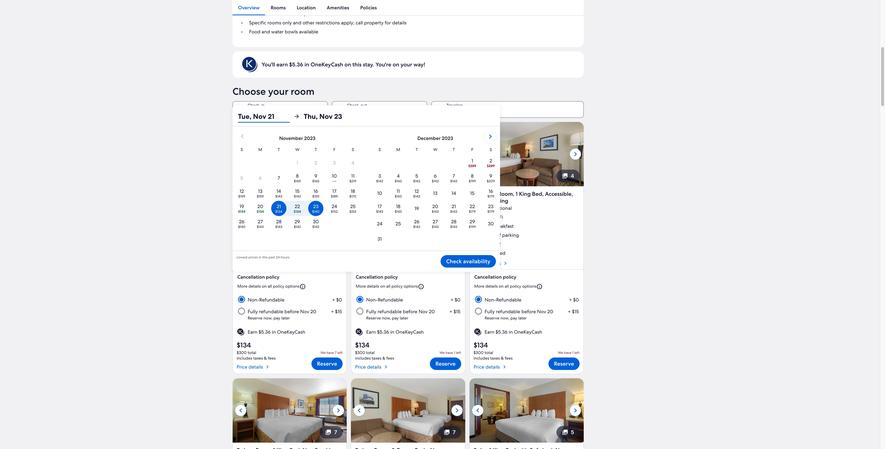 Task type: describe. For each thing, give the bounding box(es) containing it.
are
[[284, 10, 291, 17]]

sleeps inside free self parking sleeps 2
[[483, 241, 497, 247]]

we have 7 left
[[321, 350, 343, 355]]

overview link
[[233, 0, 265, 15]]

1 inside standard room, 1 king bed, accessible, bathtub 10/10 exceptional
[[397, 190, 399, 197]]

10/10 inside standard room, 1 king bed, accessible, bathtub 10/10 exceptional
[[355, 205, 367, 211]]

rooms
[[268, 19, 281, 26]]

policies link
[[355, 0, 383, 15]]

popular
[[237, 125, 254, 131]]

3 per from the left
[[426, 1, 434, 8]]

bed, for &
[[290, 190, 301, 197]]

property
[[364, 19, 384, 26]]

popular among travelers
[[237, 125, 292, 131]]

non-refundable for deluxe room, 1 king bed, non smoking, refrigerator & microwave (pet friendly)
[[248, 297, 285, 303]]

1 price details from the left
[[237, 364, 263, 370]]

more right 'check' on the bottom
[[474, 260, 486, 266]]

$134 for bathtub
[[355, 341, 370, 350]]

$300 for bathtub
[[355, 350, 365, 355]]

nov inside "button"
[[248, 109, 258, 116]]

(pet
[[303, 197, 313, 204]]

standard room, 1 king bed, accessible, bathtub 10/10 exceptional
[[355, 190, 455, 211]]

in for we have 7 left's default theme icon
[[272, 329, 276, 335]]

bed for bathtub
[[378, 250, 387, 256]]

show all 7 images for deluxe room, 1 king bed, non smoking, refrigerator & microwave image
[[325, 429, 332, 435]]

1 vertical spatial your
[[268, 85, 289, 98]]

refundable for deluxe room, 1 king bed, non smoking, refrigerator & microwave (pet friendly)
[[259, 297, 285, 303]]

room
[[291, 85, 315, 98]]

2 t from the left
[[315, 147, 317, 152]]

1 earn from the left
[[248, 329, 258, 335]]

$15 for 10/10
[[454, 308, 461, 315]]

earn
[[277, 61, 288, 68]]

microwave
[[274, 197, 302, 204]]

earn $5.36 in onekeycash for standard room, 1 king bed, accessible, bathtub
[[366, 329, 424, 335]]

december 2023
[[418, 135, 453, 141]]

self inside free self parking sleeps 2
[[494, 232, 501, 238]]

20 for deluxe room, 1 king bed, non smoking, refrigerator & microwave (pet friendly)
[[311, 308, 316, 315]]

1 4 from the left
[[453, 172, 456, 179]]

20 for standard room, 1 king bed, accessible, bathtub
[[429, 308, 435, 315]]

december
[[418, 135, 441, 141]]

1 + $0 from the left
[[332, 297, 342, 303]]

service animals are exempt from fees
[[249, 10, 331, 17]]

f for november 2023
[[333, 147, 336, 152]]

on left this
[[345, 61, 351, 68]]

show next image image for in-room safe, desk, iron/ironing board, wifi image corresponding to show all 7 images for deluxe room, 2 queen beds, non smoking, refrigerator & microwave
[[453, 406, 461, 415]]

4 t from the left
[[453, 147, 455, 152]]

choose
[[233, 85, 266, 98]]

1 $134 $300 total includes taxes & fees from the left
[[237, 341, 276, 361]]

2 per from the left
[[349, 1, 356, 8]]

5
[[571, 429, 574, 436]]

apply;
[[341, 19, 355, 26]]

1 $15 from the left
[[335, 308, 342, 315]]

show next image image for in-room safe, desk, iron/ironing board, wifi image corresponding to show all 7 images for deluxe room, 1 king bed, non smoking, refrigerator & microwave
[[335, 406, 343, 415]]

weight:
[[394, 1, 411, 8]]

have for 10/10
[[446, 350, 453, 355]]

price details for standard room, 1 king bed, accessible, non smoking
[[474, 364, 500, 370]]

1 horizontal spatial your
[[401, 61, 412, 68]]

total for bathtub
[[366, 350, 375, 355]]

november 2023
[[279, 135, 316, 141]]

specific
[[249, 19, 266, 26]]

breakfast for standard room, 1 king bed, accessible, non smoking
[[494, 223, 514, 229]]

choose your room
[[233, 85, 315, 98]]

dogs welcome: usd 20 per accommodation, per day (limit 2; max weight: 80 lbs per pet)
[[249, 1, 444, 8]]

you'll
[[262, 61, 275, 68]]

medium image for 10/10's reserve link
[[383, 364, 389, 370]]

small image
[[300, 283, 306, 290]]

$0 for smoking
[[574, 297, 579, 303]]

1 s from the left
[[241, 147, 243, 152]]

location
[[297, 4, 316, 11]]

1 we from the left
[[321, 350, 326, 355]]

medium image for reserve link associated with smoking
[[502, 364, 508, 370]]

1 have from the left
[[327, 350, 334, 355]]

accessible, for standard room, 1 king bed, accessible, non smoking
[[545, 190, 573, 197]]

2 s from the left
[[352, 147, 354, 152]]

1 $0 from the left
[[336, 297, 342, 303]]

includes for bathtub
[[355, 355, 371, 361]]

show previous image image for in-room safe, desk, iron/ironing board, wifi image corresponding to show all 7 images for deluxe room, 1 king bed, non smoking, refrigerator & microwave
[[237, 406, 245, 415]]

1 1 king bed list item from the left
[[237, 250, 343, 256]]

nov 21 button
[[233, 101, 328, 118]]

available
[[299, 28, 318, 35]]

lowest prices in the past 24 hours check availability
[[237, 255, 491, 265]]

cancellation for standard room, 1 king bed, accessible, non smoking
[[475, 274, 502, 280]]

other
[[303, 19, 315, 26]]

food
[[249, 28, 261, 35]]

refundable for standard room, 1 king bed, accessible, non smoking
[[496, 297, 522, 303]]

1 total from the left
[[248, 350, 256, 355]]

2 4 from the left
[[571, 172, 574, 179]]

usd
[[284, 1, 294, 8]]

2;
[[379, 1, 383, 8]]

in-room safe, desk, iron/ironing board, wifi image for show all 7 images for deluxe room, 1 king bed, non smoking, refrigerator & microwave
[[233, 378, 347, 443]]

price details button for standard room, 1 king bed, accessible, non smoking
[[474, 361, 513, 370]]

nov inside button
[[320, 112, 333, 121]]

non inside deluxe room, 1 king bed, non smoking, refrigerator & microwave (pet friendly) 9.8/10 exceptional
[[303, 190, 314, 197]]

free self parking sleeps 2
[[483, 232, 519, 247]]

fees for reserve link associated with smoking
[[505, 355, 513, 361]]

1 1 king bed from the left
[[246, 250, 269, 256]]

thu,
[[304, 112, 318, 121]]

free breakfast list item for standard room, 1 king bed, accessible, bathtub
[[355, 223, 461, 229]]

fees for 10/10's reserve link
[[387, 355, 394, 361]]

check availability button
[[441, 255, 496, 268]]

amenities
[[327, 4, 349, 11]]

cancellation policy for deluxe room, 1 king bed, non smoking, refrigerator & microwave (pet friendly)
[[237, 274, 280, 280]]

sleeps inside free breakfast free self parking sleeps 2
[[364, 241, 379, 247]]

before for non
[[522, 308, 536, 315]]

stay.
[[363, 61, 374, 68]]

check
[[446, 258, 462, 265]]

1 $300 from the left
[[237, 350, 247, 355]]

lowest
[[237, 255, 248, 259]]

wifi for standard room, 1 king bed, accessible, non smoking
[[494, 214, 503, 220]]

you're
[[376, 61, 392, 68]]

smoking
[[486, 197, 509, 204]]

1 includes from the left
[[237, 355, 252, 361]]

policies
[[360, 4, 377, 11]]

show previous image image for suite, 1 king bed with sofa bed, non smoking, refrigerator & microwave (with sofabed) | in-room safe, desk, iron/ironing board, wifi image
[[474, 406, 482, 415]]

1 earn $5.36 in onekeycash from the left
[[248, 329, 305, 335]]

room, for 10/10
[[380, 190, 396, 197]]

+ $15 reserve now, pay later for non
[[485, 308, 579, 321]]

earn for non
[[485, 329, 495, 335]]

1 later from the left
[[281, 315, 290, 321]]

left for 10/10
[[456, 350, 461, 355]]

fees for 3rd reserve link from the right
[[268, 355, 276, 361]]

7 button for in-room safe, desk, iron/ironing board, wifi image corresponding to show all 7 images for deluxe room, 2 queen beds, non smoking, refrigerator & microwave
[[438, 426, 461, 438]]

standard for bathtub
[[355, 190, 379, 197]]

more for standard room, 1 king bed, accessible, non smoking
[[475, 283, 485, 289]]

on for standard room, 1 king bed, accessible, non smoking
[[499, 283, 504, 289]]

non- for standard room, 1 king bed, accessible, non smoking
[[485, 297, 496, 303]]

exceptional inside standard room, 1 king bed, accessible, bathtub 10/10 exceptional
[[368, 205, 394, 211]]

f for december 2023
[[472, 147, 474, 152]]

call
[[356, 19, 363, 26]]

m for november 2023
[[258, 147, 262, 152]]

day
[[357, 1, 365, 8]]

you'll earn $5.36 in onekeycash on this stay. you're on your way!
[[262, 61, 426, 68]]

refrigerator
[[237, 197, 268, 204]]

80
[[412, 1, 418, 8]]

show previous image image for in-room safe, desk, iron/ironing board, wifi image associated with show all 4 images for standard room, 1 king bed, accessible, non smoking
[[474, 150, 482, 158]]

deluxe
[[237, 190, 254, 197]]

1 now, from the left
[[264, 315, 273, 321]]

we for smoking
[[558, 350, 564, 355]]

1 fully refundable before nov 20 from the left
[[248, 308, 316, 315]]

1 reserve link from the left
[[312, 357, 343, 370]]

1 price from the left
[[237, 364, 247, 370]]

more details button
[[474, 260, 580, 266]]

refundable for standard room, 1 king bed, accessible, bathtub
[[378, 297, 403, 303]]

show all 7 images for deluxe room, 2 queen beds, non smoking, refrigerator & microwave image
[[444, 429, 450, 435]]

parking inside free breakfast free self parking sleeps 2
[[384, 232, 401, 238]]

we for 10/10
[[440, 350, 445, 355]]

m for december 2023
[[397, 147, 400, 152]]

free inside free self parking sleeps 2
[[483, 232, 492, 238]]

have for smoking
[[564, 350, 572, 355]]

all for deluxe room, 1 king bed, non smoking, refrigerator & microwave (pet friendly)
[[268, 283, 272, 289]]

21 inside button
[[268, 112, 275, 121]]

prices
[[249, 255, 258, 259]]

reserve link for 10/10
[[430, 357, 461, 370]]

details inside list
[[392, 19, 407, 26]]

$134 for non
[[474, 341, 488, 350]]

specific rooms only and other restrictions apply; call property for details
[[249, 19, 407, 26]]

$15 for smoking
[[572, 308, 579, 315]]

free self parking list item for 10/10
[[355, 232, 461, 238]]

on for deluxe room, 1 king bed, non smoking, refrigerator & microwave (pet friendly)
[[262, 283, 267, 289]]

rooms link
[[265, 0, 291, 15]]

free breakfast list item for deluxe room, 1 king bed, non smoking, refrigerator & microwave (pet friendly)
[[237, 223, 343, 229]]

availability
[[463, 258, 491, 265]]

overview
[[238, 4, 260, 11]]

$5.36 for 10/10's reserve link
[[377, 329, 389, 335]]

1 price details button from the left
[[237, 361, 276, 370]]

lbs
[[419, 1, 425, 8]]

1 t from the left
[[278, 147, 280, 152]]

1 more details on all policy options button from the left
[[237, 281, 342, 292]]

dogs
[[249, 1, 261, 8]]

tue, nov 21
[[238, 112, 275, 121]]

10/10 inside standard room, 1 king bed, accessible, non smoking 10/10 exceptional
[[474, 205, 486, 211]]

free wifi list item for standard room, 1 king bed, accessible, non smoking
[[474, 214, 580, 220]]

water
[[271, 28, 284, 35]]

food and water bowls available list item
[[241, 28, 460, 35]]

1 before from the left
[[285, 308, 299, 315]]

self inside free breakfast free self parking sleeps 2
[[375, 232, 383, 238]]

more for standard room, 1 king bed, accessible, bathtub
[[356, 283, 366, 289]]

+ $0 for 10/10
[[451, 297, 461, 303]]

in-room safe, desk, iron/ironing board, wifi image for show all 7 images for deluxe room, 2 queen beds, non smoking, refrigerator & microwave
[[351, 378, 466, 443]]

for
[[385, 19, 391, 26]]

all for standard room, 1 king bed, accessible, non smoking
[[505, 283, 509, 289]]

bed, for 10/10
[[532, 190, 544, 197]]

november
[[279, 135, 303, 141]]

& inside deluxe room, 1 king bed, non smoking, refrigerator & microwave (pet friendly) 9.8/10 exceptional
[[269, 197, 273, 204]]

1 + $15 reserve now, pay later from the left
[[248, 308, 342, 321]]

bed, for exceptional
[[414, 190, 425, 197]]

free wifi for deluxe room, 1 king bed, non smoking, refrigerator & microwave (pet friendly)
[[246, 214, 266, 220]]

travelers
[[272, 125, 292, 131]]

more details on all policy options for standard room, 1 king bed, accessible, bathtub
[[356, 283, 418, 289]]

includes for non
[[474, 355, 489, 361]]

max
[[384, 1, 393, 8]]

bowls
[[285, 28, 298, 35]]

rooms
[[271, 4, 286, 11]]

reserve link for smoking
[[549, 357, 580, 370]]

1 $134 from the left
[[237, 341, 251, 350]]

only
[[283, 19, 292, 26]]

service
[[249, 10, 265, 17]]

restrictions
[[316, 19, 340, 26]]

parking inside free self parking sleeps 2
[[502, 232, 519, 238]]

more details on all policy options button for non
[[475, 281, 579, 292]]



Task type: vqa. For each thing, say whether or not it's contained in the screenshot.
February 2024 element
no



Task type: locate. For each thing, give the bounding box(es) containing it.
5 button
[[557, 426, 580, 438]]

1 10/10 from the left
[[355, 205, 367, 211]]

thu, nov 23 button
[[304, 110, 356, 123]]

standard inside standard room, 1 king bed, accessible, non smoking 10/10 exceptional
[[474, 190, 497, 197]]

3 free breakfast list item from the left
[[474, 223, 580, 229]]

1 horizontal spatial 2
[[498, 241, 501, 247]]

2 horizontal spatial breakfast
[[494, 223, 514, 229]]

per up exempt
[[302, 1, 309, 8]]

2 fully from the left
[[366, 308, 377, 315]]

t down the november 2023
[[315, 147, 317, 152]]

3 price details from the left
[[474, 364, 500, 370]]

0 horizontal spatial your
[[268, 85, 289, 98]]

free breakfast list item down standard room, 1 king bed, accessible, bathtub 10/10 exceptional
[[355, 223, 461, 229]]

2 horizontal spatial refundable
[[496, 297, 522, 303]]

9.8/10
[[237, 205, 250, 211]]

later for non
[[519, 315, 527, 321]]

0 horizontal spatial non
[[303, 190, 314, 197]]

3 we from the left
[[558, 350, 564, 355]]

friendly)
[[315, 197, 337, 204]]

bathtub
[[355, 197, 376, 204]]

1 vertical spatial and
[[262, 28, 270, 35]]

in inside lowest prices in the past 24 hours check availability
[[259, 255, 262, 259]]

0 horizontal spatial reserve link
[[312, 357, 343, 370]]

3 left from the left
[[575, 350, 580, 355]]

0 horizontal spatial price
[[237, 364, 247, 370]]

f
[[333, 147, 336, 152], [472, 147, 474, 152]]

now, for non
[[501, 315, 510, 321]]

show all 5 images for suite, 1 king bed with sofa bed, non smoking, refrigerator & microwave (with sofabed) image
[[562, 429, 568, 435]]

1 horizontal spatial price details button
[[355, 361, 394, 370]]

on
[[345, 61, 351, 68], [393, 61, 400, 68], [262, 283, 267, 289], [380, 283, 385, 289], [499, 283, 504, 289]]

2 + $0 from the left
[[451, 297, 461, 303]]

t down december in the left of the page
[[416, 147, 418, 152]]

free breakfast up free self parking sleeps 2
[[483, 223, 514, 229]]

1 bed from the left
[[260, 250, 269, 256]]

next month image
[[487, 132, 495, 141]]

21 up popular among travelers
[[268, 112, 275, 121]]

2 horizontal spatial refundable
[[496, 308, 521, 315]]

2 price details from the left
[[355, 364, 382, 370]]

cancellation policy down prices
[[237, 274, 280, 280]]

dogs welcome: usd 20 per accommodation, per day (limit 2; max weight: 80 lbs per pet) list item
[[241, 1, 460, 8]]

24
[[276, 255, 280, 259]]

2 $134 $300 total includes taxes & fees from the left
[[355, 341, 394, 361]]

welcome:
[[262, 1, 283, 8]]

1 king bed for standard room, 1 king bed, accessible, bathtub
[[364, 250, 387, 256]]

more details on all policy options
[[237, 283, 300, 289], [356, 283, 418, 289], [475, 283, 537, 289]]

0 horizontal spatial we have 1 left
[[440, 350, 461, 355]]

2 refundable from the left
[[378, 308, 402, 315]]

1 horizontal spatial refundable
[[378, 308, 402, 315]]

fully
[[248, 308, 258, 315], [366, 308, 377, 315], [485, 308, 495, 315]]

1 king bed left 24
[[246, 250, 269, 256]]

total for non
[[485, 350, 493, 355]]

cancellation policy down lowest prices in the past 24 hours check availability
[[356, 274, 398, 280]]

cancellation policy for standard room, 1 king bed, accessible, bathtub
[[356, 274, 398, 280]]

per left day
[[349, 1, 356, 8]]

1 horizontal spatial pay
[[392, 315, 399, 321]]

exceptional down bathtub
[[368, 205, 394, 211]]

1 horizontal spatial m
[[397, 147, 400, 152]]

1 king bed
[[246, 250, 269, 256], [364, 250, 387, 256], [483, 250, 506, 256]]

2 accessible, from the left
[[545, 190, 573, 197]]

1 horizontal spatial refundable
[[378, 297, 403, 303]]

2 horizontal spatial per
[[426, 1, 434, 8]]

1 horizontal spatial free breakfast
[[483, 223, 514, 229]]

refundable for bathtub
[[378, 308, 402, 315]]

show next image image for suite, 1 king bed with sofa bed, non smoking, refrigerator & microwave (with sofabed) | in-room safe, desk, iron/ironing board, wifi image
[[572, 406, 580, 415]]

past
[[269, 255, 275, 259]]

1 horizontal spatial options
[[404, 283, 418, 289]]

free wifi down smoking
[[483, 214, 503, 220]]

2 $15 from the left
[[454, 308, 461, 315]]

1 horizontal spatial accessible,
[[545, 190, 573, 197]]

bed right prices
[[260, 250, 269, 256]]

room,
[[256, 190, 272, 197], [380, 190, 396, 197], [498, 190, 515, 197]]

show previous image image for in-room safe, desk, iron/ironing board, wifi image corresponding to show all 7 images for deluxe room, 2 queen beds, non smoking, refrigerator & microwave
[[355, 406, 364, 415]]

animals
[[266, 10, 283, 17]]

2 f from the left
[[472, 147, 474, 152]]

$0
[[336, 297, 342, 303], [455, 297, 461, 303], [574, 297, 579, 303]]

free wifi for standard room, 1 king bed, accessible, non smoking
[[483, 214, 503, 220]]

2 horizontal spatial reserve link
[[549, 357, 580, 370]]

& for medium icon for reserve link associated with smoking
[[501, 355, 504, 361]]

thu, nov 23
[[304, 112, 342, 121]]

non-refundable for standard room, 1 king bed, accessible, bathtub
[[366, 297, 403, 303]]

0 horizontal spatial $134
[[237, 341, 251, 350]]

2 price from the left
[[355, 364, 366, 370]]

3 bed from the left
[[497, 250, 506, 256]]

in for default theme icon related to we have 1 left
[[391, 329, 395, 335]]

bed, inside standard room, 1 king bed, accessible, non smoking 10/10 exceptional
[[532, 190, 544, 197]]

2 10/10 from the left
[[474, 205, 486, 211]]

3 have from the left
[[564, 350, 572, 355]]

2 up lowest prices in the past 24 hours check availability
[[380, 241, 383, 247]]

w down the december 2023 at the top of the page
[[433, 147, 438, 152]]

1 horizontal spatial 4 button
[[557, 170, 580, 182]]

21 inside "button"
[[260, 109, 264, 116]]

2 horizontal spatial 1 king bed
[[483, 250, 506, 256]]

non-
[[248, 297, 259, 303], [366, 297, 378, 303], [485, 297, 496, 303]]

(limit
[[367, 1, 378, 8]]

0 horizontal spatial before
[[285, 308, 299, 315]]

2 more details on all policy options button from the left
[[356, 281, 461, 292]]

1 horizontal spatial and
[[293, 19, 302, 26]]

0 horizontal spatial cancellation
[[237, 274, 265, 280]]

1 taxes from the left
[[253, 355, 263, 361]]

cancellation for deluxe room, 1 king bed, non smoking, refrigerator & microwave (pet friendly)
[[237, 274, 265, 280]]

1 horizontal spatial 10/10
[[474, 205, 486, 211]]

4 s from the left
[[490, 147, 492, 152]]

free breakfast free self parking sleeps 2
[[364, 223, 401, 247]]

0 horizontal spatial earn
[[248, 329, 258, 335]]

2 4 button from the left
[[557, 170, 580, 182]]

0 horizontal spatial sleeps
[[364, 241, 379, 247]]

pay
[[274, 315, 280, 321], [392, 315, 399, 321], [511, 315, 518, 321]]

we have 1 left for standard room, 1 king bed, accessible, bathtub
[[440, 350, 461, 355]]

your left way! at left
[[401, 61, 412, 68]]

price for non
[[474, 364, 485, 370]]

0 horizontal spatial small image
[[418, 283, 424, 290]]

1 horizontal spatial price details
[[355, 364, 382, 370]]

1 exceptional from the left
[[251, 205, 277, 211]]

1 default theme image from the left
[[237, 328, 245, 336]]

exempt
[[292, 10, 309, 17]]

3 before from the left
[[522, 308, 536, 315]]

2 horizontal spatial $134
[[474, 341, 488, 350]]

0 horizontal spatial more details on all policy options
[[237, 283, 300, 289]]

way!
[[414, 61, 426, 68]]

we have 1 left for standard room, 1 king bed, accessible, non smoking
[[558, 350, 580, 355]]

refundable
[[259, 297, 285, 303], [378, 297, 403, 303], [496, 297, 522, 303]]

3 $134 $300 total includes taxes & fees from the left
[[474, 341, 513, 361]]

free breakfast down the 9.8/10
[[246, 223, 277, 229]]

show all 4 images for standard room, 1 king bed, accessible, non smoking image
[[562, 173, 568, 179]]

cancellation policy for standard room, 1 king bed, accessible, non smoking
[[475, 274, 517, 280]]

1 inside standard room, 1 king bed, accessible, non smoking 10/10 exceptional
[[516, 190, 518, 197]]

later for bathtub
[[400, 315, 408, 321]]

1 horizontal spatial non
[[474, 197, 485, 204]]

cancellation down prices
[[237, 274, 265, 280]]

2 more details on all policy options from the left
[[356, 283, 418, 289]]

1 horizontal spatial left
[[456, 350, 461, 355]]

cancellation policy down more details
[[475, 274, 517, 280]]

0 horizontal spatial refundable
[[259, 297, 285, 303]]

w for november
[[295, 147, 300, 152]]

suite, 1 king bed with sofa bed, non smoking, refrigerator & microwave (with sofabed) | in-room safe, desk, iron/ironing board, wifi image
[[470, 378, 584, 443]]

2 self from the left
[[494, 232, 501, 238]]

default theme image
[[237, 328, 245, 336], [355, 328, 364, 336]]

1 horizontal spatial 1 king bed list item
[[355, 250, 461, 256]]

bed down free breakfast free self parking sleeps 2
[[378, 250, 387, 256]]

non left smoking
[[474, 197, 485, 204]]

show next image image for in-room safe, desk, iron/ironing board, wifi image associated with show all 4 images for standard room, 1 king bed, accessible, non smoking
[[572, 150, 580, 158]]

$134 $300 total includes taxes & fees
[[237, 341, 276, 361], [355, 341, 394, 361], [474, 341, 513, 361]]

w for december
[[433, 147, 438, 152]]

1 horizontal spatial + $0
[[451, 297, 461, 303]]

2 sleeps 2 list item from the left
[[474, 241, 580, 247]]

0 horizontal spatial self
[[375, 232, 383, 238]]

more details on all policy options button for bathtub
[[356, 281, 461, 292]]

3 + $15 reserve now, pay later from the left
[[485, 308, 579, 321]]

23
[[334, 112, 342, 121]]

list item
[[355, 214, 461, 220]]

room, inside standard room, 1 king bed, accessible, bathtub 10/10 exceptional
[[380, 190, 396, 197]]

0 horizontal spatial price details
[[237, 364, 263, 370]]

3 refundable from the left
[[496, 297, 522, 303]]

2 + $15 reserve now, pay later from the left
[[366, 308, 461, 321]]

1 pay from the left
[[274, 315, 280, 321]]

1 king bed list item for bathtub
[[355, 250, 461, 256]]

breakfast down bathtub
[[375, 223, 395, 229]]

pay for non
[[511, 315, 518, 321]]

among
[[255, 125, 271, 131]]

options for non
[[523, 283, 537, 289]]

2 up more details
[[498, 241, 501, 247]]

on down lowest prices in the past 24 hours check availability
[[380, 283, 385, 289]]

amenities link
[[321, 0, 355, 15]]

free wifi list item down microwave
[[237, 214, 343, 220]]

free self parking list item up more details button
[[474, 232, 580, 238]]

0 horizontal spatial later
[[281, 315, 290, 321]]

default theme image for we have 7 left
[[237, 328, 245, 336]]

accessible, inside standard room, 1 king bed, accessible, non smoking 10/10 exceptional
[[545, 190, 573, 197]]

0 horizontal spatial 10/10
[[355, 205, 367, 211]]

wifi for deluxe room, 1 king bed, non smoking, refrigerator & microwave (pet friendly)
[[257, 214, 266, 220]]

room, for refrigerator
[[256, 190, 272, 197]]

1 wifi from the left
[[257, 214, 266, 220]]

sleeps 2 list item up lowest prices in the past 24 hours check availability
[[364, 241, 383, 247]]

1
[[273, 190, 275, 197], [397, 190, 399, 197], [516, 190, 518, 197], [246, 250, 247, 256], [364, 250, 366, 256], [483, 250, 485, 256], [454, 350, 455, 355], [573, 350, 574, 355]]

and right food
[[262, 28, 270, 35]]

non- for standard room, 1 king bed, accessible, bathtub
[[366, 297, 378, 303]]

2 horizontal spatial includes
[[474, 355, 489, 361]]

nov inside button
[[253, 112, 266, 121]]

in
[[305, 61, 309, 68], [259, 255, 262, 259], [272, 329, 276, 335], [391, 329, 395, 335], [509, 329, 513, 335]]

1 horizontal spatial self
[[494, 232, 501, 238]]

specific rooms only and other restrictions apply; call property for details list item
[[241, 19, 460, 26]]

per right lbs
[[426, 1, 434, 8]]

2 1 king bed list item from the left
[[355, 250, 461, 256]]

1 options from the left
[[285, 283, 300, 289]]

2 free breakfast from the left
[[483, 223, 514, 229]]

more down lowest prices in the past 24 hours check availability
[[356, 283, 366, 289]]

2 horizontal spatial fully refundable before nov 20
[[485, 308, 554, 315]]

1 horizontal spatial w
[[433, 147, 438, 152]]

0 horizontal spatial non-refundable
[[248, 297, 285, 303]]

1 4 button from the left
[[438, 170, 461, 182]]

2 includes from the left
[[355, 355, 371, 361]]

free breakfast list item for standard room, 1 king bed, accessible, non smoking
[[474, 223, 580, 229]]

accessible, for standard room, 1 king bed, accessible, bathtub
[[427, 190, 455, 197]]

accessible,
[[427, 190, 455, 197], [545, 190, 573, 197]]

0 horizontal spatial f
[[333, 147, 336, 152]]

list
[[233, 0, 584, 15], [241, 1, 460, 35], [237, 214, 343, 256], [355, 214, 461, 256], [474, 214, 580, 256]]

on right you're
[[393, 61, 400, 68]]

2 price details button from the left
[[355, 361, 394, 370]]

1 horizontal spatial fully
[[366, 308, 377, 315]]

1 horizontal spatial bed
[[378, 250, 387, 256]]

0 horizontal spatial exceptional
[[251, 205, 277, 211]]

wifi down smoking
[[494, 214, 503, 220]]

2 left from the left
[[456, 350, 461, 355]]

location link
[[291, 0, 321, 15]]

21
[[260, 109, 264, 116], [268, 112, 275, 121]]

more down 'lowest'
[[237, 283, 248, 289]]

0 horizontal spatial cancellation policy
[[237, 274, 280, 280]]

$5.36
[[289, 61, 303, 68], [259, 329, 271, 335], [377, 329, 389, 335], [496, 329, 508, 335]]

2 horizontal spatial fully
[[485, 308, 495, 315]]

&
[[269, 197, 273, 204], [264, 355, 267, 361], [383, 355, 386, 361], [501, 355, 504, 361]]

breakfast inside free breakfast free self parking sleeps 2
[[375, 223, 395, 229]]

2 2023 from the left
[[442, 135, 453, 141]]

now, for bathtub
[[382, 315, 391, 321]]

1 small image from the left
[[418, 283, 424, 290]]

20 for standard room, 1 king bed, accessible, non smoking
[[548, 308, 554, 315]]

bed
[[260, 250, 269, 256], [378, 250, 387, 256], [497, 250, 506, 256]]

earn for bathtub
[[366, 329, 376, 335]]

show previous image image
[[237, 150, 245, 158], [474, 150, 482, 158], [237, 406, 245, 415], [355, 406, 364, 415], [474, 406, 482, 415]]

list for standard room, 1 king bed, accessible, bathtub
[[355, 214, 461, 256]]

$300 for non
[[474, 350, 484, 355]]

1 horizontal spatial we have 1 left
[[558, 350, 580, 355]]

1 sleeps 2 list item from the left
[[364, 241, 383, 247]]

king inside deluxe room, 1 king bed, non smoking, refrigerator & microwave (pet friendly) 9.8/10 exceptional
[[277, 190, 288, 197]]

more
[[474, 260, 486, 266], [237, 283, 248, 289], [356, 283, 366, 289], [475, 283, 485, 289]]

3 non-refundable from the left
[[485, 297, 522, 303]]

21 up among
[[260, 109, 264, 116]]

20 inside list
[[295, 1, 301, 8]]

2 free wifi from the left
[[483, 214, 503, 220]]

standard room, 1 king bed, accessible, non smoking 10/10 exceptional
[[474, 190, 573, 211]]

2 we from the left
[[440, 350, 445, 355]]

king inside standard room, 1 king bed, accessible, bathtub 10/10 exceptional
[[401, 190, 413, 197]]

hours
[[281, 255, 290, 259]]

2 default theme image from the left
[[355, 328, 364, 336]]

free breakfast list item down microwave
[[237, 223, 343, 229]]

0 horizontal spatial per
[[302, 1, 309, 8]]

1 horizontal spatial + $15 reserve now, pay later
[[366, 308, 461, 321]]

1 2023 from the left
[[304, 135, 316, 141]]

1 horizontal spatial sleeps 2 list item
[[474, 241, 580, 247]]

tue,
[[238, 112, 252, 121]]

cancellation
[[237, 274, 265, 280], [356, 274, 384, 280], [475, 274, 502, 280]]

free self parking list item
[[355, 232, 461, 238], [474, 232, 580, 238]]

list containing overview
[[233, 0, 584, 15]]

+
[[332, 297, 335, 303], [451, 297, 454, 303], [569, 297, 572, 303], [331, 308, 334, 315], [450, 308, 453, 315], [568, 308, 571, 315]]

1 king bed up more details
[[483, 250, 506, 256]]

exceptional down smoking
[[487, 205, 512, 211]]

food and water bowls available
[[249, 28, 318, 35]]

2 bed from the left
[[378, 250, 387, 256]]

cancellation down more details
[[475, 274, 502, 280]]

nov 21
[[248, 109, 264, 116]]

fully for deluxe room, 1 king bed, non smoking, refrigerator & microwave (pet friendly)
[[248, 308, 258, 315]]

bed, inside standard room, 1 king bed, accessible, bathtub 10/10 exceptional
[[414, 190, 425, 197]]

2 horizontal spatial later
[[519, 315, 527, 321]]

1 2 from the left
[[380, 241, 383, 247]]

free breakfast list item
[[237, 223, 343, 229], [355, 223, 461, 229], [474, 223, 580, 229]]

wifi down refrigerator
[[257, 214, 266, 220]]

left for smoking
[[575, 350, 580, 355]]

small image
[[418, 283, 424, 290], [537, 283, 543, 290]]

0 vertical spatial your
[[401, 61, 412, 68]]

fully for standard room, 1 king bed, accessible, non smoking
[[485, 308, 495, 315]]

2023 right december in the left of the page
[[442, 135, 453, 141]]

1 king bed down free breakfast free self parking sleeps 2
[[364, 250, 387, 256]]

nov
[[248, 109, 258, 116], [253, 112, 266, 121], [320, 112, 333, 121], [300, 308, 309, 315], [419, 308, 428, 315], [537, 308, 547, 315]]

0 horizontal spatial breakfast
[[257, 223, 277, 229]]

fully refundable before nov 20 for non
[[485, 308, 554, 315]]

+ $0
[[332, 297, 342, 303], [451, 297, 461, 303], [569, 297, 579, 303]]

1 horizontal spatial free wifi
[[483, 214, 503, 220]]

0 horizontal spatial non-
[[248, 297, 259, 303]]

cancellation down lowest prices in the past 24 hours check availability
[[356, 274, 384, 280]]

2 small image from the left
[[537, 283, 543, 290]]

2 inside free self parking sleeps 2
[[498, 241, 501, 247]]

0 horizontal spatial price details button
[[237, 361, 276, 370]]

service animals are exempt from fees list item
[[241, 10, 460, 17]]

2023 right november
[[304, 135, 316, 141]]

bed down free self parking sleeps 2
[[497, 250, 506, 256]]

in-room safe, desk, iron/ironing board, wifi image for show all 4 images for standard room, 1 king bed, accessible, non smoking
[[470, 122, 584, 186]]

1 horizontal spatial non-refundable
[[366, 297, 403, 303]]

and down exempt
[[293, 19, 302, 26]]

2 horizontal spatial total
[[485, 350, 493, 355]]

2 now, from the left
[[382, 315, 391, 321]]

self up lowest prices in the past 24 hours check availability
[[375, 232, 383, 238]]

list containing dogs welcome: usd 20 per accommodation, per day (limit 2; max weight: 80 lbs per pet)
[[241, 1, 460, 35]]

7 button for in-room safe, desk, iron/ironing board, wifi image corresponding to show all 7 images for deluxe room, 1 king bed, non smoking, refrigerator & microwave
[[320, 426, 343, 438]]

1 per from the left
[[302, 1, 309, 8]]

1 horizontal spatial wifi
[[494, 214, 503, 220]]

2 reserve link from the left
[[430, 357, 461, 370]]

0 horizontal spatial 1 king bed
[[246, 250, 269, 256]]

1 horizontal spatial taxes
[[372, 355, 382, 361]]

s
[[241, 147, 243, 152], [352, 147, 354, 152], [379, 147, 381, 152], [490, 147, 492, 152]]

taxes for standard room, 1 king bed, accessible, non smoking
[[491, 355, 500, 361]]

1 standard from the left
[[355, 190, 379, 197]]

breakfast down refrigerator
[[257, 223, 277, 229]]

room, inside standard room, 1 king bed, accessible, non smoking 10/10 exceptional
[[498, 190, 515, 197]]

exceptional
[[251, 205, 277, 211], [368, 205, 394, 211], [487, 205, 512, 211]]

1 horizontal spatial exceptional
[[368, 205, 394, 211]]

w down the november 2023
[[295, 147, 300, 152]]

standard inside standard room, 1 king bed, accessible, bathtub 10/10 exceptional
[[355, 190, 379, 197]]

bed,
[[290, 190, 301, 197], [414, 190, 425, 197], [532, 190, 544, 197]]

1 free self parking list item from the left
[[355, 232, 461, 238]]

2 horizontal spatial bed
[[497, 250, 506, 256]]

1 horizontal spatial free wifi list item
[[474, 214, 580, 220]]

2 non- from the left
[[366, 297, 378, 303]]

previous month image
[[238, 132, 246, 141]]

fees
[[322, 10, 331, 17], [268, 355, 276, 361], [387, 355, 394, 361], [505, 355, 513, 361]]

refundable
[[259, 308, 283, 315], [378, 308, 402, 315], [496, 308, 521, 315]]

2 horizontal spatial 1 king bed list item
[[474, 250, 580, 256]]

2 sleeps from the left
[[483, 241, 497, 247]]

more details
[[474, 260, 501, 266]]

free wifi list item down standard room, 1 king bed, accessible, non smoking 10/10 exceptional
[[474, 214, 580, 220]]

3 room, from the left
[[498, 190, 515, 197]]

20
[[295, 1, 301, 8], [311, 308, 316, 315], [429, 308, 435, 315], [548, 308, 554, 315]]

3 non- from the left
[[485, 297, 496, 303]]

2 room, from the left
[[380, 190, 396, 197]]

wifi
[[257, 214, 266, 220], [494, 214, 503, 220]]

1 horizontal spatial cancellation policy
[[356, 274, 398, 280]]

price for bathtub
[[355, 364, 366, 370]]

free self parking list item down standard room, 1 king bed, accessible, bathtub 10/10 exceptional
[[355, 232, 461, 238]]

non-refundable
[[248, 297, 285, 303], [366, 297, 403, 303], [485, 297, 522, 303]]

$5.36 for reserve link associated with smoking
[[496, 329, 508, 335]]

2 breakfast from the left
[[375, 223, 395, 229]]

breakfast for deluxe room, 1 king bed, non smoking, refrigerator & microwave (pet friendly)
[[257, 223, 277, 229]]

1 horizontal spatial cancellation
[[356, 274, 384, 280]]

w
[[295, 147, 300, 152], [433, 147, 438, 152]]

free wifi
[[246, 214, 266, 220], [483, 214, 503, 220]]

0 horizontal spatial wifi
[[257, 214, 266, 220]]

we
[[321, 350, 326, 355], [440, 350, 445, 355], [558, 350, 564, 355]]

1 refundable from the left
[[259, 308, 283, 315]]

1 horizontal spatial small image
[[537, 283, 543, 290]]

includes
[[237, 355, 252, 361], [355, 355, 371, 361], [474, 355, 489, 361]]

1 f from the left
[[333, 147, 336, 152]]

1 horizontal spatial free self parking list item
[[474, 232, 580, 238]]

0 horizontal spatial standard
[[355, 190, 379, 197]]

standard for non
[[474, 190, 497, 197]]

non inside standard room, 1 king bed, accessible, non smoking 10/10 exceptional
[[474, 197, 485, 204]]

default theme image
[[474, 328, 482, 336]]

pay for bathtub
[[392, 315, 399, 321]]

deluxe room, 1 king bed, non smoking, refrigerator & microwave (pet friendly) 9.8/10 exceptional
[[237, 190, 339, 211]]

fully for standard room, 1 king bed, accessible, bathtub
[[366, 308, 377, 315]]

3 more details on all policy options from the left
[[475, 283, 537, 289]]

free breakfast list item down standard room, 1 king bed, accessible, non smoking 10/10 exceptional
[[474, 223, 580, 229]]

accessible, inside standard room, 1 king bed, accessible, bathtub 10/10 exceptional
[[427, 190, 455, 197]]

1 horizontal spatial before
[[403, 308, 418, 315]]

your up nov 21 "button"
[[268, 85, 289, 98]]

3 s from the left
[[379, 147, 381, 152]]

on down the
[[262, 283, 267, 289]]

3 1 king bed list item from the left
[[474, 250, 580, 256]]

1 we have 1 left from the left
[[440, 350, 461, 355]]

2 horizontal spatial non-refundable
[[485, 297, 522, 303]]

0 horizontal spatial fully refundable before nov 20
[[248, 308, 316, 315]]

1 horizontal spatial reserve link
[[430, 357, 461, 370]]

pet)
[[435, 1, 444, 8]]

2 horizontal spatial pay
[[511, 315, 518, 321]]

more details on all policy options for deluxe room, 1 king bed, non smoking, refrigerator & microwave (pet friendly)
[[237, 283, 300, 289]]

3 t from the left
[[416, 147, 418, 152]]

2023
[[304, 135, 316, 141], [442, 135, 453, 141]]

on down more details
[[499, 283, 504, 289]]

1 bed, from the left
[[290, 190, 301, 197]]

sleeps 2 list item
[[364, 241, 383, 247], [474, 241, 580, 247]]

from
[[310, 10, 321, 17]]

1 breakfast from the left
[[257, 223, 277, 229]]

3 total from the left
[[485, 350, 493, 355]]

0 horizontal spatial more details on all policy options button
[[237, 281, 342, 292]]

2 horizontal spatial price
[[474, 364, 485, 370]]

2 horizontal spatial free breakfast list item
[[474, 223, 580, 229]]

1 king bed list item
[[237, 250, 343, 256], [355, 250, 461, 256], [474, 250, 580, 256]]

details
[[392, 19, 407, 26], [487, 260, 501, 266], [249, 283, 261, 289], [367, 283, 379, 289], [486, 283, 498, 289], [249, 364, 263, 370], [367, 364, 382, 370], [486, 364, 500, 370]]

taxes for standard room, 1 king bed, accessible, bathtub
[[372, 355, 382, 361]]

non left smoking, in the left of the page
[[303, 190, 314, 197]]

2 bed, from the left
[[414, 190, 425, 197]]

0 horizontal spatial bed
[[260, 250, 269, 256]]

2 $300 from the left
[[355, 350, 365, 355]]

in for default theme image
[[509, 329, 513, 335]]

sleeps up lowest prices in the past 24 hours check availability
[[364, 241, 379, 247]]

0 horizontal spatial free self parking list item
[[355, 232, 461, 238]]

4 button
[[438, 170, 461, 182], [557, 170, 580, 182]]

m
[[258, 147, 262, 152], [397, 147, 400, 152]]

2 horizontal spatial exceptional
[[487, 205, 512, 211]]

2 horizontal spatial taxes
[[491, 355, 500, 361]]

more for deluxe room, 1 king bed, non smoking, refrigerator & microwave (pet friendly)
[[237, 283, 248, 289]]

more down more details
[[475, 283, 485, 289]]

2 inside free breakfast free self parking sleeps 2
[[380, 241, 383, 247]]

small image for standard room, 1 king bed, accessible, bathtub
[[418, 283, 424, 290]]

price details for standard room, 1 king bed, accessible, bathtub
[[355, 364, 382, 370]]

sleeps
[[364, 241, 379, 247], [483, 241, 497, 247]]

2 horizontal spatial bed,
[[532, 190, 544, 197]]

1 left from the left
[[338, 350, 343, 355]]

king inside standard room, 1 king bed, accessible, non smoking 10/10 exceptional
[[519, 190, 531, 197]]

sleeps up more details
[[483, 241, 497, 247]]

t down november
[[278, 147, 280, 152]]

bed, inside deluxe room, 1 king bed, non smoking, refrigerator & microwave (pet friendly) 9.8/10 exceptional
[[290, 190, 301, 197]]

2 exceptional from the left
[[368, 205, 394, 211]]

$15
[[335, 308, 342, 315], [454, 308, 461, 315], [572, 308, 579, 315]]

2 m from the left
[[397, 147, 400, 152]]

2 earn from the left
[[366, 329, 376, 335]]

2 horizontal spatial $0
[[574, 297, 579, 303]]

non-refundable for standard room, 1 king bed, accessible, non smoking
[[485, 297, 522, 303]]

2 earn $5.36 in onekeycash from the left
[[366, 329, 424, 335]]

1 sleeps from the left
[[364, 241, 379, 247]]

self up more details
[[494, 232, 501, 238]]

accommodation,
[[311, 1, 347, 8]]

in-room safe, desk, iron/ironing board, wifi image
[[233, 122, 347, 186], [351, 122, 466, 186], [470, 122, 584, 186], [233, 378, 347, 443], [351, 378, 466, 443]]

3 price details button from the left
[[474, 361, 513, 370]]

& for 3rd reserve link from the right medium icon
[[264, 355, 267, 361]]

t down the december 2023 at the top of the page
[[453, 147, 455, 152]]

3 exceptional from the left
[[487, 205, 512, 211]]

$0 for 10/10
[[455, 297, 461, 303]]

list for standard room, 1 king bed, accessible, non smoking
[[474, 214, 580, 256]]

0 horizontal spatial $0
[[336, 297, 342, 303]]

1 accessible, from the left
[[427, 190, 455, 197]]

3 $0 from the left
[[574, 297, 579, 303]]

0 horizontal spatial refundable
[[259, 308, 283, 315]]

tue, nov 21 button
[[238, 110, 290, 123]]

1 horizontal spatial later
[[400, 315, 408, 321]]

exceptional inside standard room, 1 king bed, accessible, non smoking 10/10 exceptional
[[487, 205, 512, 211]]

breakfast up free self parking sleeps 2
[[494, 223, 514, 229]]

room, inside deluxe room, 1 king bed, non smoking, refrigerator & microwave (pet friendly) 9.8/10 exceptional
[[256, 190, 272, 197]]

exceptional inside deluxe room, 1 king bed, non smoking, refrigerator & microwave (pet friendly) 9.8/10 exceptional
[[251, 205, 277, 211]]

$134 $300 total includes taxes & fees for standard room, 1 king bed, accessible, non smoking
[[474, 341, 513, 361]]

bed for non
[[497, 250, 506, 256]]

0 horizontal spatial w
[[295, 147, 300, 152]]

1 horizontal spatial all
[[386, 283, 391, 289]]

free wifi list item
[[237, 214, 343, 220], [474, 214, 580, 220]]

more details on all policy options for standard room, 1 king bed, accessible, non smoking
[[475, 283, 537, 289]]

smoking,
[[315, 190, 339, 197]]

free self parking list item for smoking
[[474, 232, 580, 238]]

$5.36 for 3rd reserve link from the right
[[259, 329, 271, 335]]

1 cancellation policy from the left
[[237, 274, 280, 280]]

price details button for standard room, 1 king bed, accessible, bathtub
[[355, 361, 394, 370]]

the
[[262, 255, 268, 259]]

2 horizontal spatial cancellation policy
[[475, 274, 517, 280]]

show next image image
[[335, 150, 343, 158], [453, 150, 461, 158], [572, 150, 580, 158], [335, 406, 343, 415], [453, 406, 461, 415], [572, 406, 580, 415]]

0 horizontal spatial and
[[262, 28, 270, 35]]

sleeps 2 list item up more details button
[[474, 241, 580, 247]]

free wifi down the 9.8/10
[[246, 214, 266, 220]]

exceptional down refrigerator
[[251, 205, 277, 211]]

list containing free breakfast
[[355, 214, 461, 256]]

1 inside deluxe room, 1 king bed, non smoking, refrigerator & microwave (pet friendly) 9.8/10 exceptional
[[273, 190, 275, 197]]

default theme image for we have 1 left
[[355, 328, 364, 336]]

medium image
[[503, 260, 509, 266], [264, 364, 271, 370], [383, 364, 389, 370], [502, 364, 508, 370]]

refundable for non
[[496, 308, 521, 315]]

1 horizontal spatial 21
[[268, 112, 275, 121]]

this
[[353, 61, 362, 68]]



